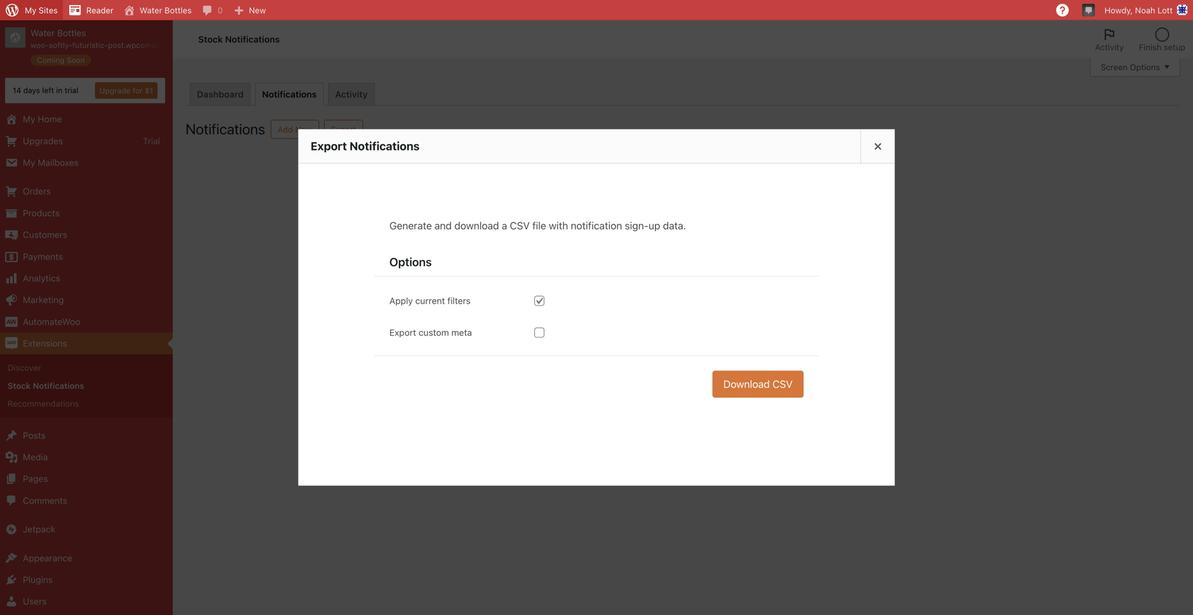 Task type: locate. For each thing, give the bounding box(es) containing it.
0 horizontal spatial stock
[[8, 381, 31, 391]]

my left sites
[[25, 5, 36, 15]]

water for water bottles
[[140, 5, 162, 15]]

notifications inside the main menu 'navigation'
[[33, 381, 84, 391]]

notification image
[[1084, 4, 1094, 15]]

water inside 'water bottles woo-softly-futuristic-post.wpcomstaging.com coming soon'
[[31, 28, 55, 38]]

main menu navigation
[[0, 20, 196, 615]]

generate
[[390, 220, 432, 232]]

0 vertical spatial new
[[249, 5, 266, 15]]

1 vertical spatial stock
[[8, 381, 31, 391]]

file
[[533, 220, 546, 232]]

stock notifications up "recommendations"
[[8, 381, 84, 391]]

orders
[[23, 186, 51, 197]]

new
[[249, 5, 266, 15], [295, 125, 312, 134]]

stock notifications
[[198, 34, 280, 45], [8, 381, 84, 391]]

0 vertical spatial export
[[331, 125, 356, 134]]

recommendations link
[[0, 395, 173, 413]]

2 vertical spatial export
[[390, 327, 416, 338]]

new right the 0
[[249, 5, 266, 15]]

howdy, noah lott
[[1105, 5, 1173, 15]]

csv right download
[[773, 378, 793, 390]]

0 vertical spatial csv
[[510, 220, 530, 232]]

1 vertical spatial water
[[31, 28, 55, 38]]

filters
[[448, 296, 471, 306]]

0 vertical spatial stock notifications
[[198, 34, 280, 45]]

posts
[[23, 430, 46, 441]]

bottles
[[165, 5, 192, 15], [57, 28, 86, 38]]

0 vertical spatial bottles
[[165, 5, 192, 15]]

bottles inside 'water bottles woo-softly-futuristic-post.wpcomstaging.com coming soon'
[[57, 28, 86, 38]]

0 horizontal spatial bottles
[[57, 28, 86, 38]]

finish setup button
[[1132, 20, 1194, 58]]

$1
[[145, 86, 153, 95]]

finish setup
[[1140, 42, 1186, 52]]

bottles left 0 link
[[165, 5, 192, 15]]

csv
[[510, 220, 530, 232], [773, 378, 793, 390]]

jetpack link
[[0, 519, 173, 540]]

main content containing export notifications
[[298, 129, 895, 486]]

0 vertical spatial stock
[[198, 34, 223, 45]]

extensions link
[[0, 333, 173, 354]]

customers link
[[0, 224, 173, 246]]

stock notifications inside the main menu 'navigation'
[[8, 381, 84, 391]]

my inside toolbar navigation
[[25, 5, 36, 15]]

with
[[549, 220, 568, 232]]

export left custom
[[390, 327, 416, 338]]

stock down 0 link
[[198, 34, 223, 45]]

my home
[[23, 114, 62, 124]]

1 horizontal spatial stock notifications
[[198, 34, 280, 45]]

bottles up softly-
[[57, 28, 86, 38]]

download
[[455, 220, 499, 232]]

14
[[13, 86, 21, 95]]

notifications
[[225, 34, 280, 45], [262, 89, 317, 99], [186, 120, 265, 138], [350, 139, 420, 153], [33, 381, 84, 391]]

notifications inside main content
[[350, 139, 420, 153]]

posts link
[[0, 425, 173, 447]]

comments
[[23, 495, 67, 506]]

0 vertical spatial water
[[140, 5, 162, 15]]

appearance link
[[0, 547, 173, 569]]

0 horizontal spatial activity
[[335, 89, 368, 99]]

soon
[[67, 56, 85, 65]]

toolbar navigation
[[0, 0, 1194, 23]]

notifications down 'export' link
[[350, 139, 420, 153]]

0 vertical spatial activity
[[1096, 42, 1124, 52]]

0 horizontal spatial stock notifications
[[8, 381, 84, 391]]

export up the export notifications
[[331, 125, 356, 134]]

1 vertical spatial my
[[23, 114, 35, 124]]

dashboard
[[197, 89, 244, 99]]

stock inside the main menu 'navigation'
[[8, 381, 31, 391]]

notification
[[571, 220, 622, 232]]

1 horizontal spatial activity
[[1096, 42, 1124, 52]]

water inside water bottles link
[[140, 5, 162, 15]]

0 horizontal spatial water
[[31, 28, 55, 38]]

products
[[23, 208, 60, 218]]

customers
[[23, 229, 67, 240]]

recommendations
[[8, 399, 79, 408]]

water up post.wpcomstaging.com
[[140, 5, 162, 15]]

water up "woo-"
[[31, 28, 55, 38]]

home
[[38, 114, 62, 124]]

my
[[25, 5, 36, 15], [23, 114, 35, 124], [23, 157, 35, 168]]

my down upgrades
[[23, 157, 35, 168]]

custom
[[419, 327, 449, 338]]

activity
[[1096, 42, 1124, 52], [335, 89, 368, 99]]

main content
[[298, 129, 895, 486]]

export
[[331, 125, 356, 134], [311, 139, 347, 153], [390, 327, 416, 338]]

1 vertical spatial csv
[[773, 378, 793, 390]]

discover
[[8, 363, 41, 373]]

1 vertical spatial bottles
[[57, 28, 86, 38]]

stock
[[198, 34, 223, 45], [8, 381, 31, 391]]

stock down discover on the left
[[8, 381, 31, 391]]

export down 'export' link
[[311, 139, 347, 153]]

1 vertical spatial export
[[311, 139, 347, 153]]

2 vertical spatial my
[[23, 157, 35, 168]]

water
[[140, 5, 162, 15], [31, 28, 55, 38]]

0 horizontal spatial new
[[249, 5, 266, 15]]

new right add
[[295, 125, 312, 134]]

coming
[[37, 56, 64, 65]]

new inside new link
[[249, 5, 266, 15]]

bottles inside toolbar navigation
[[165, 5, 192, 15]]

howdy,
[[1105, 5, 1133, 15]]

my left home
[[23, 114, 35, 124]]

my mailboxes
[[23, 157, 79, 168]]

1 horizontal spatial water
[[140, 5, 162, 15]]

1 horizontal spatial new
[[295, 125, 312, 134]]

1 vertical spatial new
[[295, 125, 312, 134]]

1 vertical spatial stock notifications
[[8, 381, 84, 391]]

appearance
[[23, 553, 72, 563]]

export for export
[[331, 125, 356, 134]]

bottles for water bottles woo-softly-futuristic-post.wpcomstaging.com coming soon
[[57, 28, 86, 38]]

notifications up "recommendations"
[[33, 381, 84, 391]]

dashboard link
[[190, 83, 251, 105]]

sign-
[[625, 220, 649, 232]]

csv right the a
[[510, 220, 530, 232]]

reader
[[86, 5, 114, 15]]

activity button
[[1088, 20, 1132, 58]]

discover link
[[0, 359, 173, 377]]

upgrade for $1 button
[[95, 82, 158, 99]]

upgrade
[[99, 86, 131, 95]]

activity up 'export' link
[[335, 89, 368, 99]]

tab list
[[1088, 20, 1194, 58]]

1 horizontal spatial csv
[[773, 378, 793, 390]]

stock notifications down new link on the top of page
[[198, 34, 280, 45]]

days
[[23, 86, 40, 95]]

1 horizontal spatial bottles
[[165, 5, 192, 15]]

activity down howdy, on the right top of page
[[1096, 42, 1124, 52]]

0 vertical spatial my
[[25, 5, 36, 15]]



Task type: describe. For each thing, give the bounding box(es) containing it.
upgrades
[[23, 136, 63, 146]]

water bottles
[[140, 5, 192, 15]]

stock notifications link
[[0, 377, 173, 395]]

1 vertical spatial activity
[[335, 89, 368, 99]]

my for my sites
[[25, 5, 36, 15]]

pages
[[23, 474, 48, 484]]

products link
[[0, 202, 173, 224]]

media link
[[0, 447, 173, 468]]

water for water bottles woo-softly-futuristic-post.wpcomstaging.com coming soon
[[31, 28, 55, 38]]

setup
[[1164, 42, 1186, 52]]

my home link
[[0, 108, 173, 130]]

download csv button
[[713, 371, 804, 398]]

notifications down new link on the top of page
[[225, 34, 280, 45]]

Apply current filters checkbox
[[535, 296, 545, 306]]

0
[[218, 5, 223, 15]]

14 days left in trial
[[13, 86, 78, 95]]

0 horizontal spatial csv
[[510, 220, 530, 232]]

marketing link
[[0, 289, 173, 311]]

payments link
[[0, 246, 173, 268]]

my for my mailboxes
[[23, 157, 35, 168]]

softly-
[[49, 41, 72, 50]]

for
[[133, 86, 143, 95]]

futuristic-
[[72, 41, 108, 50]]

trial
[[65, 86, 78, 95]]

jetpack
[[23, 524, 55, 535]]

comments link
[[0, 490, 173, 512]]

my for my home
[[23, 114, 35, 124]]

water bottles woo-softly-futuristic-post.wpcomstaging.com coming soon
[[31, 28, 196, 65]]

extensions
[[23, 338, 67, 349]]

download csv
[[724, 378, 793, 390]]

orders link
[[0, 181, 173, 202]]

automatewoo
[[23, 316, 80, 327]]

woo-
[[31, 41, 49, 50]]

pages link
[[0, 468, 173, 490]]

add
[[278, 125, 293, 134]]

mailboxes
[[38, 157, 79, 168]]

data.
[[663, 220, 686, 232]]

upgrade for $1
[[99, 86, 153, 95]]

my mailboxes link
[[0, 152, 173, 174]]

activity link
[[328, 83, 375, 105]]

apply
[[390, 296, 413, 306]]

water bottles link
[[119, 0, 197, 20]]

sites
[[39, 5, 58, 15]]

a
[[502, 220, 507, 232]]

noah
[[1136, 5, 1156, 15]]

meta
[[452, 327, 472, 338]]

export for export notifications
[[311, 139, 347, 153]]

0 link
[[197, 0, 228, 20]]

automatewoo link
[[0, 311, 173, 333]]

up
[[649, 220, 661, 232]]

media
[[23, 452, 48, 462]]

export for export custom meta
[[390, 327, 416, 338]]

lott
[[1158, 5, 1173, 15]]

finish
[[1140, 42, 1162, 52]]

analytics link
[[0, 268, 173, 289]]

plugins link
[[0, 569, 173, 591]]

reader link
[[63, 0, 119, 20]]

users
[[23, 596, 47, 607]]

apply current filters
[[390, 296, 471, 306]]

add new
[[278, 125, 312, 134]]

csv inside button
[[773, 378, 793, 390]]

upgrades link
[[0, 130, 173, 152]]

current
[[415, 296, 445, 306]]

activity inside button
[[1096, 42, 1124, 52]]

tab list containing activity
[[1088, 20, 1194, 58]]

left
[[42, 86, 54, 95]]

new link
[[228, 0, 271, 20]]

notifications down dashboard
[[186, 120, 265, 138]]

post.wpcomstaging.com
[[108, 41, 196, 50]]

my sites
[[25, 5, 58, 15]]

export link
[[324, 120, 363, 139]]

Export custom meta checkbox
[[535, 327, 545, 338]]

export custom meta
[[390, 327, 472, 338]]

new inside add new link
[[295, 125, 312, 134]]

generate and download a csv file with notification sign-up data.
[[390, 220, 686, 232]]

and
[[435, 220, 452, 232]]

in
[[56, 86, 63, 95]]

my sites link
[[0, 0, 63, 20]]

download
[[724, 378, 770, 390]]

bottles for water bottles
[[165, 5, 192, 15]]

notifications up add
[[262, 89, 317, 99]]

1 horizontal spatial stock
[[198, 34, 223, 45]]

export notifications
[[311, 139, 420, 153]]

payments
[[23, 251, 63, 262]]

users link
[[0, 591, 173, 613]]

plugins
[[23, 575, 53, 585]]

marketing
[[23, 295, 64, 305]]

options
[[390, 255, 432, 269]]

add new link
[[271, 120, 319, 139]]

analytics
[[23, 273, 60, 283]]



Task type: vqa. For each thing, say whether or not it's contained in the screenshot.
Water Bottles woo-softly-futuristic-post.wpcomstaging.com Coming Soon
yes



